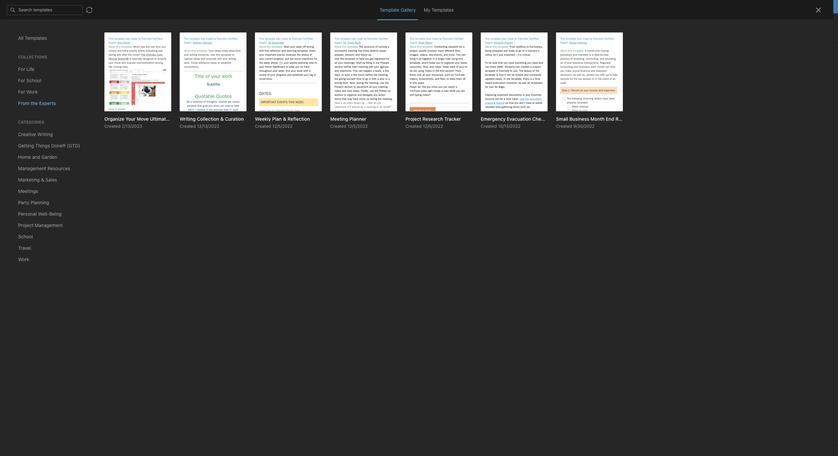 Task type: vqa. For each thing, say whether or not it's contained in the screenshot.
you
yes



Task type: locate. For each thing, give the bounding box(es) containing it.
share button
[[798, 16, 823, 27]]

first
[[29, 19, 38, 24]]

font family image
[[153, 32, 184, 42]]

heading level image
[[117, 32, 151, 42]]

first notebook
[[29, 19, 59, 24]]

more image
[[390, 32, 411, 42]]

font size image
[[186, 32, 202, 42]]

anytime.
[[460, 4, 478, 10]]

you
[[786, 19, 793, 24]]

cancel
[[444, 4, 458, 10]]

sync
[[380, 4, 391, 10]]

first notebook button
[[20, 17, 61, 26]]

sync across all your devices. cancel anytime.
[[380, 4, 478, 10]]

collapse note image
[[5, 17, 13, 25]]

Note Editor text field
[[0, 0, 839, 457]]

devices.
[[424, 4, 442, 10]]



Task type: describe. For each thing, give the bounding box(es) containing it.
alignment image
[[317, 32, 334, 42]]

across
[[392, 4, 406, 10]]

notebook
[[39, 19, 59, 24]]

note window element
[[0, 0, 839, 457]]

highlight image
[[253, 32, 269, 42]]

insert image
[[4, 32, 34, 42]]

only you
[[775, 19, 793, 24]]

all
[[407, 4, 412, 10]]

only
[[775, 19, 785, 24]]

your
[[414, 4, 423, 10]]

font color image
[[204, 32, 221, 42]]

share
[[804, 18, 817, 24]]



